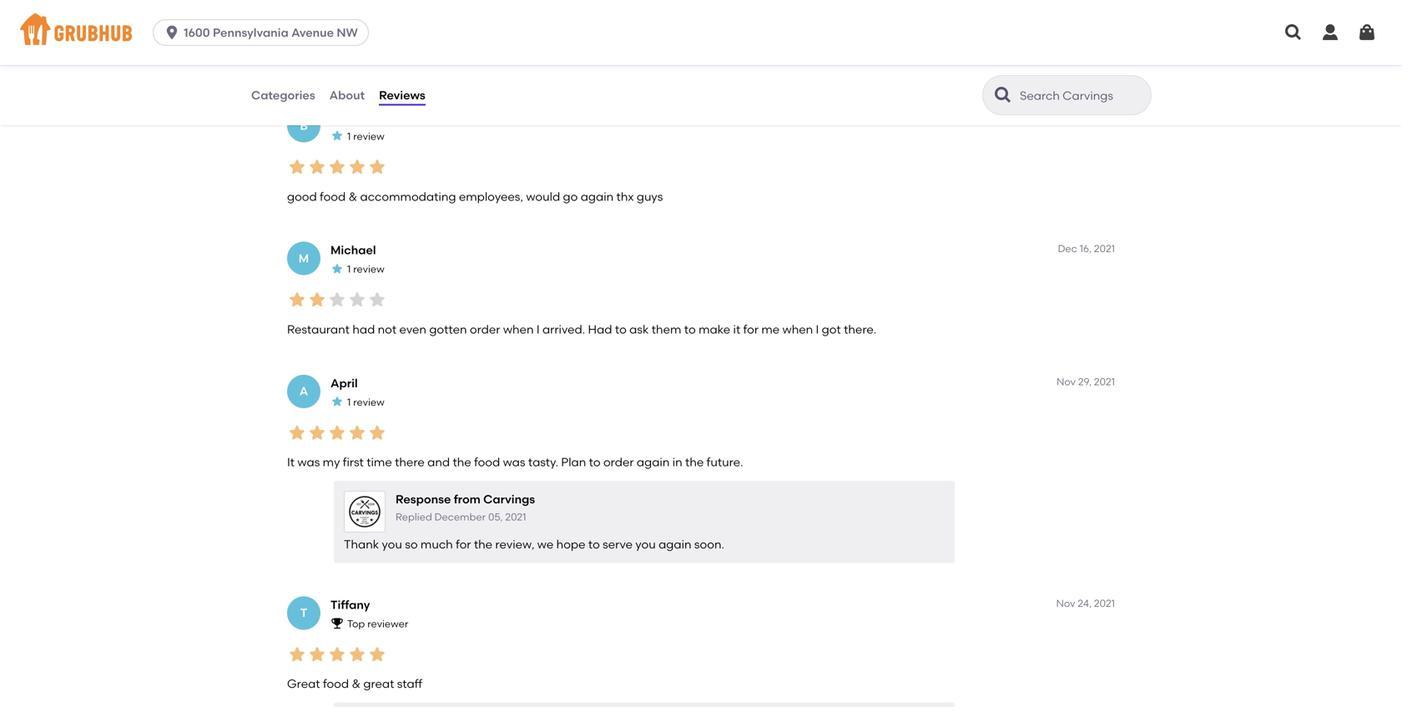 Task type: describe. For each thing, give the bounding box(es) containing it.
1 horizontal spatial svg image
[[1284, 23, 1304, 43]]

1 for a
[[347, 396, 351, 408]]

pennsylvania
[[213, 25, 289, 40]]

top reviewer
[[347, 618, 408, 630]]

m
[[299, 251, 309, 265]]

good
[[287, 189, 317, 204]]

nov for great food & great staff
[[1057, 597, 1076, 609]]

sandwiches.
[[711, 56, 781, 71]]

arrived.
[[543, 322, 585, 336]]

2 when from the left
[[783, 322, 813, 336]]

had
[[588, 322, 612, 336]]

categories button
[[250, 65, 316, 125]]

small
[[411, 56, 441, 71]]

1 when from the left
[[503, 322, 534, 336]]

great
[[287, 677, 320, 691]]

1 i from the left
[[537, 322, 540, 336]]

feb 05, 2022
[[1055, 110, 1115, 122]]

1600 pennsylvania avenue nw button
[[153, 19, 376, 46]]

& for accommodating
[[349, 189, 357, 204]]

the sandwiches were small and nothing special really, very basic breakfast sandwiches.
[[287, 56, 781, 71]]

restaurant
[[287, 322, 350, 336]]

1 vertical spatial again
[[637, 455, 670, 469]]

make
[[699, 322, 731, 336]]

replied
[[396, 511, 432, 523]]

0 horizontal spatial the
[[453, 455, 471, 469]]

it was my first time there and the food was tasty. plan to order again in the future.
[[287, 455, 743, 469]]

thank you so much for the review, we hope to serve you again soon.
[[344, 537, 725, 551]]

2 horizontal spatial svg image
[[1321, 23, 1341, 43]]

2021 inside response from carvings replied december 05, 2021
[[505, 511, 526, 523]]

2 was from the left
[[503, 455, 526, 469]]

gotten
[[429, 322, 467, 336]]

1 you from the left
[[382, 537, 402, 551]]

1 horizontal spatial the
[[474, 537, 493, 551]]

great
[[363, 677, 394, 691]]

nov 24, 2021
[[1057, 597, 1115, 609]]

restaurant had not even gotten order when i arrived. had to ask them to make it for me when i got there.
[[287, 322, 877, 336]]

about
[[329, 88, 365, 102]]

to right plan
[[589, 455, 601, 469]]

soon.
[[694, 537, 725, 551]]

guys
[[637, 189, 663, 204]]

1 review for my
[[347, 396, 385, 408]]

go
[[563, 189, 578, 204]]

to left the ask
[[615, 322, 627, 336]]

reviews
[[379, 88, 426, 102]]

nov for it was my first time there and the food was tasty. plan to order again in the future.
[[1057, 375, 1076, 388]]

16,
[[1080, 243, 1092, 255]]

good food & accommodating employees, would go again thx guys
[[287, 189, 663, 204]]

feb
[[1055, 110, 1073, 122]]

2 horizontal spatial the
[[685, 455, 704, 469]]

dec 16, 2021
[[1058, 243, 1115, 255]]

response from carvings replied december 05, 2021
[[396, 492, 535, 523]]

b
[[300, 118, 308, 133]]

24,
[[1078, 597, 1092, 609]]

nw
[[337, 25, 358, 40]]

time
[[367, 455, 392, 469]]

not
[[378, 322, 397, 336]]

breakfast
[[655, 56, 709, 71]]

in
[[673, 455, 683, 469]]

december
[[435, 511, 486, 523]]

thx
[[617, 189, 634, 204]]

the
[[287, 56, 308, 71]]

1 horizontal spatial order
[[604, 455, 634, 469]]

t
[[300, 606, 307, 620]]

nov 29, 2021
[[1057, 375, 1115, 388]]

1600 pennsylvania avenue nw
[[184, 25, 358, 40]]

we
[[537, 537, 554, 551]]

avenue
[[291, 25, 334, 40]]

Search Carvings search field
[[1018, 88, 1146, 104]]

dec
[[1058, 243, 1078, 255]]

my
[[323, 455, 340, 469]]

thank
[[344, 537, 379, 551]]

future.
[[707, 455, 743, 469]]

carvings
[[483, 492, 535, 506]]

search icon image
[[993, 85, 1013, 105]]

review,
[[495, 537, 535, 551]]

29,
[[1078, 375, 1092, 388]]

1 was from the left
[[298, 455, 320, 469]]

basic
[[621, 56, 652, 71]]

categories
[[251, 88, 315, 102]]

them
[[652, 322, 682, 336]]

ask
[[630, 322, 649, 336]]

april
[[331, 376, 358, 390]]

2 vertical spatial again
[[659, 537, 692, 551]]

serve
[[603, 537, 633, 551]]



Task type: locate. For each thing, give the bounding box(es) containing it.
food up from
[[474, 455, 500, 469]]

1 review down april
[[347, 396, 385, 408]]

0 vertical spatial 1
[[347, 130, 351, 142]]

05, right feb
[[1075, 110, 1090, 122]]

1 horizontal spatial for
[[743, 322, 759, 336]]

i left the got
[[816, 322, 819, 336]]

1 1 from the top
[[347, 130, 351, 142]]

even
[[399, 322, 427, 336]]

for right much
[[456, 537, 471, 551]]

the right in
[[685, 455, 704, 469]]

for right it
[[743, 322, 759, 336]]

1 for b
[[347, 130, 351, 142]]

& for great
[[352, 677, 361, 691]]

very
[[595, 56, 618, 71]]

1 horizontal spatial was
[[503, 455, 526, 469]]

2 i from the left
[[816, 322, 819, 336]]

0 horizontal spatial you
[[382, 537, 402, 551]]

the left review,
[[474, 537, 493, 551]]

1 horizontal spatial when
[[783, 322, 813, 336]]

had
[[353, 322, 375, 336]]

staff
[[397, 677, 423, 691]]

0 vertical spatial and
[[444, 56, 466, 71]]

food right good
[[320, 189, 346, 204]]

first
[[343, 455, 364, 469]]

trophy icon image
[[331, 617, 344, 630]]

2022
[[1092, 110, 1115, 122]]

there.
[[844, 322, 877, 336]]

really,
[[559, 56, 592, 71]]

0 vertical spatial again
[[581, 189, 614, 204]]

to right them
[[684, 322, 696, 336]]

response
[[396, 492, 451, 506]]

michael
[[331, 243, 376, 257]]

there
[[395, 455, 425, 469]]

when
[[503, 322, 534, 336], [783, 322, 813, 336]]

& right good
[[349, 189, 357, 204]]

was
[[298, 455, 320, 469], [503, 455, 526, 469]]

1 vertical spatial &
[[352, 677, 361, 691]]

for
[[743, 322, 759, 336], [456, 537, 471, 551]]

nov left "24,"
[[1057, 597, 1076, 609]]

accommodating
[[360, 189, 456, 204]]

1 vertical spatial review
[[353, 263, 385, 275]]

0 horizontal spatial when
[[503, 322, 534, 336]]

2 vertical spatial 1 review
[[347, 396, 385, 408]]

0 vertical spatial 05,
[[1075, 110, 1090, 122]]

review for even
[[353, 263, 385, 275]]

2021 right "24,"
[[1094, 597, 1115, 609]]

2 you from the left
[[636, 537, 656, 551]]

top
[[347, 618, 365, 630]]

0 vertical spatial nov
[[1057, 375, 1076, 388]]

food
[[320, 189, 346, 204], [474, 455, 500, 469], [323, 677, 349, 691]]

special
[[516, 56, 556, 71]]

again left in
[[637, 455, 670, 469]]

0 horizontal spatial i
[[537, 322, 540, 336]]

1 review
[[347, 130, 385, 142], [347, 263, 385, 275], [347, 396, 385, 408]]

reviews button
[[378, 65, 426, 125]]

0 vertical spatial for
[[743, 322, 759, 336]]

2 vertical spatial review
[[353, 396, 385, 408]]

nov
[[1057, 375, 1076, 388], [1057, 597, 1076, 609]]

again right go
[[581, 189, 614, 204]]

2021 right 29,
[[1094, 375, 1115, 388]]

employees,
[[459, 189, 523, 204]]

the up from
[[453, 455, 471, 469]]

1 vertical spatial 05,
[[488, 511, 503, 523]]

much
[[421, 537, 453, 551]]

you left so in the left bottom of the page
[[382, 537, 402, 551]]

0 vertical spatial order
[[470, 322, 500, 336]]

2 review from the top
[[353, 263, 385, 275]]

0 horizontal spatial was
[[298, 455, 320, 469]]

05,
[[1075, 110, 1090, 122], [488, 511, 503, 523]]

2021 for great food & great staff
[[1094, 597, 1115, 609]]

and right there
[[428, 455, 450, 469]]

2021 right 16,
[[1094, 243, 1115, 255]]

plan
[[561, 455, 586, 469]]

food for good food & accommodating employees, would go again thx guys
[[320, 189, 346, 204]]

it
[[733, 322, 741, 336]]

0 horizontal spatial for
[[456, 537, 471, 551]]

1 vertical spatial and
[[428, 455, 450, 469]]

1 1 review from the top
[[347, 130, 385, 142]]

food for great food & great staff
[[323, 677, 349, 691]]

review
[[353, 130, 385, 142], [353, 263, 385, 275], [353, 396, 385, 408]]

2021 for it was my first time there and the food was tasty. plan to order again in the future.
[[1094, 375, 1115, 388]]

main navigation navigation
[[0, 0, 1402, 65]]

would
[[526, 189, 560, 204]]

were
[[381, 56, 408, 71]]

order
[[470, 322, 500, 336], [604, 455, 634, 469]]

2021 for restaurant had not even gotten order when i arrived. had to ask them to make it for me when i got there.
[[1094, 243, 1115, 255]]

star icon image
[[287, 24, 307, 44], [307, 24, 327, 44], [327, 24, 347, 44], [347, 24, 367, 44], [367, 24, 387, 44], [331, 129, 344, 143], [287, 157, 307, 177], [307, 157, 327, 177], [327, 157, 347, 177], [347, 157, 367, 177], [367, 157, 387, 177], [331, 262, 344, 275], [287, 290, 307, 310], [307, 290, 327, 310], [327, 290, 347, 310], [347, 290, 367, 310], [367, 290, 387, 310], [331, 395, 344, 408], [287, 423, 307, 443], [307, 423, 327, 443], [327, 423, 347, 443], [347, 423, 367, 443], [367, 423, 387, 443], [287, 644, 307, 664], [307, 644, 327, 664], [327, 644, 347, 664], [347, 644, 367, 664], [367, 644, 387, 664]]

0 vertical spatial review
[[353, 130, 385, 142]]

3 1 review from the top
[[347, 396, 385, 408]]

and right small
[[444, 56, 466, 71]]

sandwiches
[[311, 56, 378, 71]]

1 review from the top
[[353, 130, 385, 142]]

when right me
[[783, 322, 813, 336]]

3 1 from the top
[[347, 396, 351, 408]]

tiffany
[[331, 598, 370, 612]]

05, inside response from carvings replied december 05, 2021
[[488, 511, 503, 523]]

1 vertical spatial food
[[474, 455, 500, 469]]

0 horizontal spatial 05,
[[488, 511, 503, 523]]

reviewer
[[367, 618, 408, 630]]

a
[[299, 384, 308, 398]]

great food & great staff
[[287, 677, 423, 691]]

food right great at bottom
[[323, 677, 349, 691]]

1 horizontal spatial you
[[636, 537, 656, 551]]

3 review from the top
[[353, 396, 385, 408]]

1 vertical spatial order
[[604, 455, 634, 469]]

so
[[405, 537, 418, 551]]

2 1 from the top
[[347, 263, 351, 275]]

2 1 review from the top
[[347, 263, 385, 275]]

the
[[453, 455, 471, 469], [685, 455, 704, 469], [474, 537, 493, 551]]

me
[[762, 322, 780, 336]]

2021
[[1094, 243, 1115, 255], [1094, 375, 1115, 388], [505, 511, 526, 523], [1094, 597, 1115, 609]]

svg image
[[1357, 23, 1377, 43]]

from
[[454, 492, 481, 506]]

again left soon.
[[659, 537, 692, 551]]

order right plan
[[604, 455, 634, 469]]

when left arrived.
[[503, 322, 534, 336]]

hope
[[557, 537, 586, 551]]

was right it
[[298, 455, 320, 469]]

& left great
[[352, 677, 361, 691]]

review down april
[[353, 396, 385, 408]]

1 review down michael
[[347, 263, 385, 275]]

1 horizontal spatial 05,
[[1075, 110, 1090, 122]]

1 vertical spatial for
[[456, 537, 471, 551]]

1 review down about button
[[347, 130, 385, 142]]

1 review for &
[[347, 130, 385, 142]]

to right hope
[[588, 537, 600, 551]]

order right the gotten
[[470, 322, 500, 336]]

2021 down carvings
[[505, 511, 526, 523]]

was left tasty. at the bottom
[[503, 455, 526, 469]]

about button
[[329, 65, 366, 125]]

svg image
[[1284, 23, 1304, 43], [1321, 23, 1341, 43], [164, 24, 180, 41]]

1 down about button
[[347, 130, 351, 142]]

1 review for not
[[347, 263, 385, 275]]

0 horizontal spatial order
[[470, 322, 500, 336]]

carvings logo image
[[346, 493, 384, 531]]

1 horizontal spatial i
[[816, 322, 819, 336]]

0 horizontal spatial svg image
[[164, 24, 180, 41]]

and
[[444, 56, 466, 71], [428, 455, 450, 469]]

it
[[287, 455, 295, 469]]

you right serve
[[636, 537, 656, 551]]

review down michael
[[353, 263, 385, 275]]

1 vertical spatial 1 review
[[347, 263, 385, 275]]

review down about button
[[353, 130, 385, 142]]

1 vertical spatial nov
[[1057, 597, 1076, 609]]

review for first
[[353, 396, 385, 408]]

0 vertical spatial 1 review
[[347, 130, 385, 142]]

1 down michael
[[347, 263, 351, 275]]

nothing
[[469, 56, 513, 71]]

nov left 29,
[[1057, 375, 1076, 388]]

2 vertical spatial food
[[323, 677, 349, 691]]

1 vertical spatial 1
[[347, 263, 351, 275]]

1 for m
[[347, 263, 351, 275]]

05, down carvings
[[488, 511, 503, 523]]

1600
[[184, 25, 210, 40]]

i
[[537, 322, 540, 336], [816, 322, 819, 336]]

again
[[581, 189, 614, 204], [637, 455, 670, 469], [659, 537, 692, 551]]

you
[[382, 537, 402, 551], [636, 537, 656, 551]]

1 down april
[[347, 396, 351, 408]]

svg image inside the 1600 pennsylvania avenue nw button
[[164, 24, 180, 41]]

2 vertical spatial 1
[[347, 396, 351, 408]]

0 vertical spatial food
[[320, 189, 346, 204]]

review for accommodating
[[353, 130, 385, 142]]

got
[[822, 322, 841, 336]]

tasty.
[[528, 455, 559, 469]]

i left arrived.
[[537, 322, 540, 336]]

0 vertical spatial &
[[349, 189, 357, 204]]



Task type: vqa. For each thing, say whether or not it's contained in the screenshot.
Replied on the left
yes



